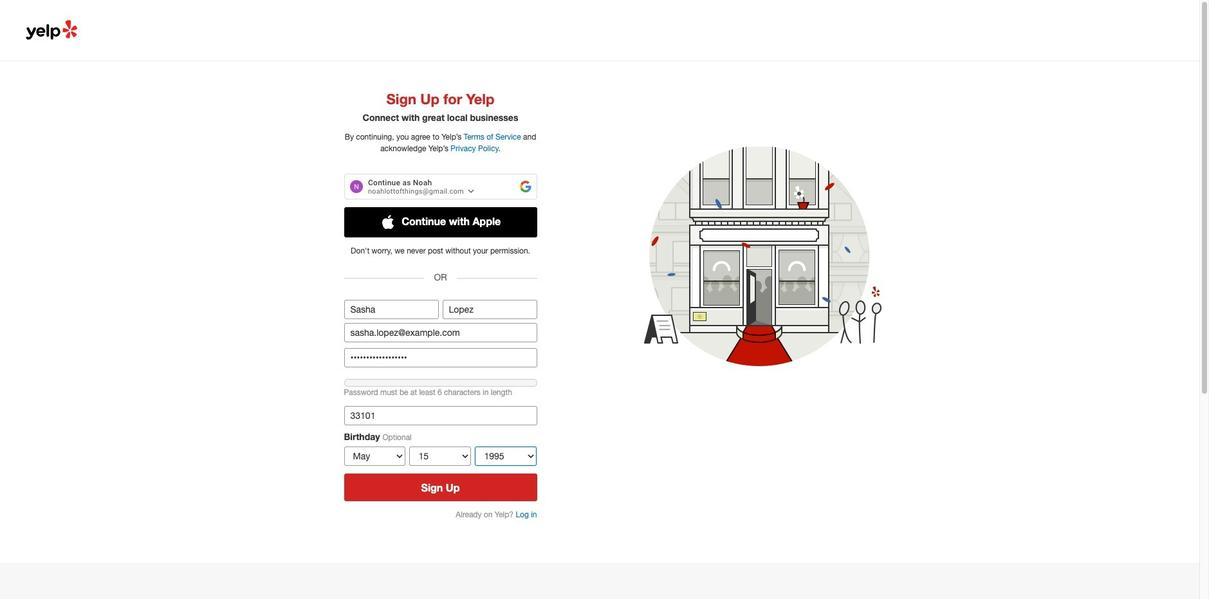 Task type: describe. For each thing, give the bounding box(es) containing it.
First Name text field
[[344, 300, 439, 319]]

Last Name text field
[[442, 300, 537, 319]]

Email email field
[[344, 323, 537, 342]]



Task type: locate. For each thing, give the bounding box(es) containing it.
Password password field
[[344, 348, 537, 368]]

ZIP Code text field
[[344, 406, 537, 426]]



Task type: vqa. For each thing, say whether or not it's contained in the screenshot.
Email email field
yes



